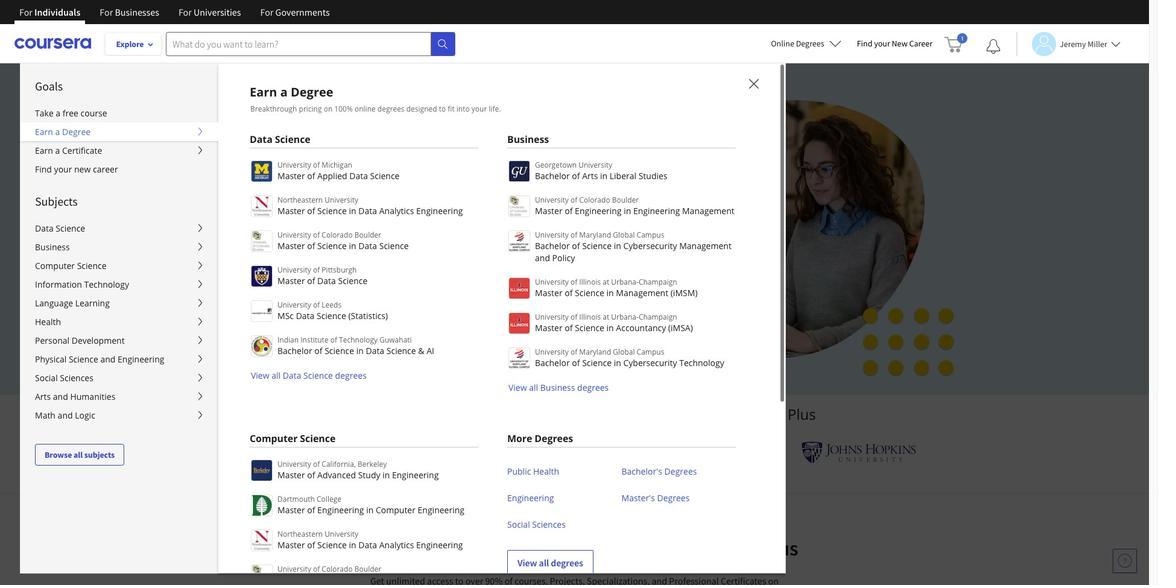Task type: describe. For each thing, give the bounding box(es) containing it.
health inside dropdown button
[[35, 316, 61, 327]]

1 horizontal spatial computer
[[250, 432, 298, 445]]

master inside university of illinois at urbana-champaign master of science in accountancy (imsa)
[[535, 322, 562, 334]]

master inside the university of illinois at urbana-champaign master of science in management (imsm)
[[535, 287, 562, 299]]

sas image
[[635, 443, 681, 462]]

a for earn a degree
[[55, 126, 60, 138]]

science inside university of illinois at urbana-champaign master of science in accountancy (imsa)
[[575, 322, 604, 334]]

certificate
[[370, 190, 431, 208]]

take a free course link
[[21, 104, 218, 122]]

learning
[[75, 297, 110, 309]]

for for individuals
[[19, 6, 33, 18]]

0 vertical spatial coursera
[[722, 404, 784, 424]]

all for subjects
[[74, 449, 83, 460]]

7,000+
[[348, 169, 389, 187]]

in inside the university of illinois at urbana-champaign master of science in management (imsm)
[[606, 287, 614, 299]]

social sciences link
[[507, 511, 566, 538]]

of inside university of colorado boulder "link"
[[313, 564, 320, 574]]

take
[[35, 107, 54, 119]]

data inside university of colorado boulder master of science in data science
[[358, 240, 377, 252]]

in inside university of colorado boulder master of science in data science
[[349, 240, 356, 252]]

shopping cart: 1 item image
[[945, 33, 967, 52]]

science down institute
[[303, 370, 333, 381]]

coursera image
[[14, 34, 91, 53]]

university of leeds msc data science (statistics)
[[277, 300, 388, 321]]

technology inside information technology popup button
[[84, 279, 129, 290]]

in inside university of illinois at urbana-champaign master of science in accountancy (imsa)
[[606, 322, 614, 334]]

degrees inside the earn a degree breakthrough pricing on 100% online degrees designed to fit into your life.
[[377, 104, 404, 114]]

2 vertical spatial business
[[540, 382, 575, 393]]

science up california,
[[300, 432, 335, 445]]

master inside dartmouth college master of engineering in computer engineering
[[277, 504, 305, 516]]

social sciences inside popup button
[[35, 372, 93, 384]]

bachelor for bachelor of science in cybersecurity management and policy
[[535, 240, 570, 252]]

job-
[[308, 190, 332, 208]]

science inside university of michigan master of applied data science
[[370, 170, 400, 182]]

engineering link
[[507, 485, 554, 511]]

0 vertical spatial business
[[507, 133, 549, 146]]

development
[[72, 335, 125, 346]]

liberal
[[610, 170, 636, 182]]

banner navigation
[[10, 0, 339, 33]]

science up university of colorado boulder
[[317, 539, 347, 551]]

master inside "university of pittsburgh master of data science"
[[277, 275, 305, 286]]

science down the money-
[[325, 345, 354, 356]]

breakthrough
[[250, 104, 297, 114]]

in right invest
[[408, 536, 425, 561]]

take a free course
[[35, 107, 107, 119]]

and inside "unlimited access to 7,000+ world-class courses, hands-on projects, and job-ready certificate programs—all included in your subscription"
[[281, 190, 305, 208]]

public
[[507, 466, 531, 477]]

business button
[[21, 238, 218, 256]]

start 7-day free trial button
[[225, 290, 351, 319]]

champaign for management
[[639, 277, 677, 287]]

and inside university of maryland global campus bachelor of science in cybersecurity management and policy
[[535, 252, 550, 264]]

california,
[[322, 459, 356, 469]]

cybersecurity for technology
[[623, 357, 677, 369]]

online degrees
[[771, 38, 824, 49]]

new
[[74, 163, 91, 175]]

fit
[[448, 104, 455, 114]]

universities
[[194, 6, 241, 18]]

of inside dartmouth college master of engineering in computer engineering
[[307, 504, 315, 516]]

(imsa)
[[668, 322, 693, 334]]

more
[[507, 432, 532, 445]]

university for msc data science (statistics)
[[277, 300, 311, 310]]

governments
[[275, 6, 330, 18]]

global for management
[[613, 230, 635, 240]]

northeastern university master of science in data analytics engineering for 1st northeastern university  logo from the bottom
[[277, 529, 463, 551]]

earn for earn a degree breakthrough pricing on 100% online degrees designed to fit into your life.
[[250, 84, 277, 100]]

professional
[[473, 536, 581, 561]]

start
[[244, 298, 265, 310]]

on inside "unlimited access to 7,000+ world-class courses, hands-on projects, and job-ready certificate programs—all included in your subscription"
[[563, 169, 579, 187]]

science up pittsburgh
[[317, 240, 347, 252]]

arts and humanities button
[[21, 387, 218, 406]]

$399 /year with 14-day money-back guarantee
[[236, 326, 428, 338]]

2 analytics from the top
[[379, 539, 414, 551]]

university for master of science in management (imsm)
[[535, 277, 569, 287]]

view for business
[[508, 382, 527, 393]]

jeremy miller
[[1060, 38, 1107, 49]]

0 horizontal spatial with
[[280, 326, 299, 338]]

certificate
[[62, 145, 102, 156]]

university of colorado boulder
[[277, 564, 381, 574]]

guwahati
[[379, 335, 412, 345]]

institute
[[301, 335, 328, 345]]

your inside the earn a degree breakthrough pricing on 100% online degrees designed to fit into your life.
[[471, 104, 487, 114]]

&
[[418, 345, 424, 356]]

data up the 'university of michigan logo'
[[250, 133, 272, 146]]

university for master of engineering in engineering management
[[535, 195, 569, 205]]

career
[[93, 163, 118, 175]]

dartmouth
[[277, 494, 315, 504]]

health button
[[21, 312, 218, 331]]

1 vertical spatial plus
[[761, 536, 798, 561]]

science down guarantee
[[386, 345, 416, 356]]

university for master of applied data science
[[277, 160, 311, 170]]

earn a degree breakthrough pricing on 100% online degrees designed to fit into your life.
[[250, 84, 501, 114]]

university of colorado boulder logo image for master of engineering in engineering management
[[508, 195, 530, 217]]

georgetown university bachelor of arts in liberal studies
[[535, 160, 667, 182]]

for governments
[[260, 6, 330, 18]]

university for bachelor of science in cybersecurity management and policy
[[535, 230, 569, 240]]

of inside georgetown university bachelor of arts in liberal studies
[[572, 170, 580, 182]]

show notifications image
[[986, 39, 1001, 54]]

individuals
[[34, 6, 80, 18]]

university of leeds logo image
[[251, 300, 273, 322]]

and inside "math and logic" popup button
[[58, 410, 73, 421]]

bachelor's degrees
[[622, 466, 697, 477]]

university of michigan master of applied data science
[[277, 160, 400, 182]]

social sciences inside view all degrees list
[[507, 519, 566, 530]]

data up university of colorado boulder "link"
[[358, 539, 377, 551]]

money-
[[331, 326, 362, 338]]

1 analytics from the top
[[379, 205, 414, 217]]

coursera plus image
[[225, 113, 408, 131]]

a for take a free course
[[56, 107, 60, 119]]

social inside popup button
[[35, 372, 58, 384]]

boulder for engineering
[[612, 195, 639, 205]]

subscription
[[256, 211, 333, 230]]

university of illinois at urbana-champaign master of science in accountancy (imsa)
[[535, 312, 693, 334]]

degree for earn a degree breakthrough pricing on 100% online degrees designed to fit into your life.
[[291, 84, 333, 100]]

100%
[[334, 104, 353, 114]]

help center image
[[1118, 554, 1132, 568]]

accountancy
[[616, 322, 666, 334]]

university of california, berkeley master of advanced study in engineering
[[277, 459, 439, 481]]

science inside "university of pittsburgh master of data science"
[[338, 275, 367, 286]]

science down certificate
[[379, 240, 409, 252]]

university of maryland global campus bachelor of science in cybersecurity technology
[[535, 347, 724, 369]]

guarantee
[[384, 326, 428, 338]]

/year
[[255, 326, 277, 338]]

data down 7,000+
[[358, 205, 377, 217]]

earn a certificate
[[35, 145, 102, 156]]

university inside georgetown university bachelor of arts in liberal studies
[[579, 160, 612, 170]]

find for find your new career
[[857, 38, 872, 49]]

2 northeastern university  logo image from the top
[[251, 530, 273, 551]]

science inside university of leeds msc data science (statistics)
[[317, 310, 346, 321]]

math
[[35, 410, 55, 421]]

public health
[[507, 466, 559, 477]]

science inside dropdown button
[[69, 353, 98, 365]]

master inside university of colorado boulder master of science in data science
[[277, 240, 305, 252]]

in inside university of california, berkeley master of advanced study in engineering
[[382, 469, 390, 481]]

to inside "unlimited access to 7,000+ world-class courses, hands-on projects, and job-ready certificate programs—all included in your subscription"
[[332, 169, 345, 187]]

projects,
[[225, 190, 278, 208]]

university inside "link"
[[277, 564, 311, 574]]

math and logic
[[35, 410, 95, 421]]

courses,
[[466, 169, 517, 187]]

sciences inside view all degrees list
[[532, 519, 566, 530]]

view all business degrees
[[508, 382, 609, 393]]

subjects
[[84, 449, 115, 460]]

businesses
[[115, 6, 159, 18]]

degrees down the indian institute of technology guwahati bachelor of science in data science & ai
[[335, 370, 367, 381]]

into
[[456, 104, 470, 114]]

information technology
[[35, 279, 129, 290]]

earn for earn a certificate
[[35, 145, 53, 156]]

of inside university of leeds msc data science (statistics)
[[313, 300, 320, 310]]

global for technology
[[613, 347, 635, 357]]

close image
[[746, 76, 762, 92]]

in inside 'university of colorado boulder master of engineering in engineering management'
[[624, 205, 631, 217]]

urbana- for management
[[611, 277, 639, 287]]

campus for management
[[637, 230, 664, 240]]

at for accountancy
[[603, 312, 609, 322]]

designed
[[406, 104, 437, 114]]

data science button
[[21, 219, 218, 238]]

colorado for science
[[322, 230, 353, 240]]

google image
[[461, 441, 526, 464]]

bachelor inside georgetown university bachelor of arts in liberal studies
[[535, 170, 570, 182]]

browse all subjects
[[45, 449, 115, 460]]

master's degrees
[[622, 492, 690, 504]]

champaign for accountancy
[[639, 312, 677, 322]]

new
[[892, 38, 908, 49]]

degrees for master's degrees
[[657, 492, 690, 504]]

technology inside the indian institute of technology guwahati bachelor of science in data science & ai
[[339, 335, 378, 345]]

1 vertical spatial with
[[690, 404, 719, 424]]

in inside university of maryland global campus bachelor of science in cybersecurity technology
[[614, 357, 621, 369]]

urbana- for accountancy
[[611, 312, 639, 322]]

hec paris image
[[720, 440, 762, 465]]

data inside "university of pittsburgh master of data science"
[[317, 275, 336, 286]]

science inside dropdown button
[[77, 260, 106, 271]]

georgetown
[[535, 160, 577, 170]]

data inside data science dropdown button
[[35, 223, 54, 234]]

data inside the indian institute of technology guwahati bachelor of science in data science & ai
[[366, 345, 384, 356]]

university of michigan image
[[565, 436, 596, 469]]

in up university of colorado boulder master of science in data science
[[349, 205, 356, 217]]

in inside dartmouth college master of engineering in computer engineering
[[366, 504, 374, 516]]

view inside list
[[517, 557, 537, 569]]

degrees for online degrees
[[796, 38, 824, 49]]

and inside arts and humanities popup button
[[53, 391, 68, 402]]

a for earn a certificate
[[55, 145, 60, 156]]

boulder inside "link"
[[354, 564, 381, 574]]

indian
[[277, 335, 299, 345]]

language learning button
[[21, 294, 218, 312]]

university for master of science in accountancy (imsa)
[[535, 312, 569, 322]]

colorado for engineering
[[579, 195, 610, 205]]

computer inside dartmouth college master of engineering in computer engineering
[[376, 504, 416, 516]]

programs—all
[[435, 190, 522, 208]]

technology inside university of maryland global campus bachelor of science in cybersecurity technology
[[679, 357, 724, 369]]

universities
[[502, 404, 579, 424]]

find your new career link
[[851, 36, 938, 51]]

online
[[771, 38, 794, 49]]

find your new career link
[[21, 160, 218, 179]]

invest in your professional goals with coursera plus
[[351, 536, 798, 561]]

leeds
[[322, 300, 341, 310]]

personal
[[35, 335, 69, 346]]

university of pittsburgh logo image
[[251, 265, 273, 287]]

and inside physical science and engineering dropdown button
[[100, 353, 115, 365]]

illinois for management
[[579, 277, 601, 287]]

university of illinois at urbana-champaign image
[[233, 443, 327, 462]]

online
[[355, 104, 376, 114]]

science inside the university of illinois at urbana-champaign master of science in management (imsm)
[[575, 287, 604, 299]]

unlimited access to 7,000+ world-class courses, hands-on projects, and job-ready certificate programs—all included in your subscription
[[225, 169, 594, 230]]

course
[[81, 107, 107, 119]]

career
[[909, 38, 932, 49]]

dartmouth college logo image
[[251, 495, 273, 516]]

sciences inside popup button
[[60, 372, 93, 384]]

1 horizontal spatial day
[[313, 326, 328, 338]]

earn a degree group
[[20, 63, 1158, 585]]

business inside the business popup button
[[35, 241, 70, 253]]

What do you want to learn? text field
[[166, 32, 431, 56]]



Task type: vqa. For each thing, say whether or not it's contained in the screenshot.
Technology in the dropdown button
yes



Task type: locate. For each thing, give the bounding box(es) containing it.
list containing master of applied data science
[[250, 159, 478, 382]]

physical science and engineering
[[35, 353, 164, 365]]

data science down breakthrough
[[250, 133, 310, 146]]

earn inside popup button
[[35, 145, 53, 156]]

0 horizontal spatial social sciences
[[35, 372, 93, 384]]

boulder for data
[[354, 230, 381, 240]]

in inside georgetown university bachelor of arts in liberal studies
[[600, 170, 607, 182]]

with down msc
[[280, 326, 299, 338]]

0 horizontal spatial arts
[[35, 391, 51, 402]]

degrees down bachelor's degrees link
[[657, 492, 690, 504]]

1 champaign from the top
[[639, 277, 677, 287]]

to up ready
[[332, 169, 345, 187]]

list
[[250, 159, 478, 382], [507, 159, 736, 394], [250, 458, 478, 585]]

0 horizontal spatial degree
[[62, 126, 91, 138]]

1 horizontal spatial with
[[635, 536, 674, 561]]

world-
[[393, 169, 432, 187]]

1 maryland from the top
[[579, 230, 611, 240]]

university for master of science in data science
[[277, 230, 311, 240]]

class
[[432, 169, 462, 187]]

0 vertical spatial at
[[603, 277, 609, 287]]

maryland down university of illinois at urbana-champaign master of science in accountancy (imsa) at the bottom of the page
[[579, 347, 611, 357]]

computer inside dropdown button
[[35, 260, 75, 271]]

earn down the take
[[35, 126, 53, 138]]

0 horizontal spatial find
[[35, 163, 52, 175]]

colorado inside "link"
[[322, 564, 353, 574]]

illinois inside the university of illinois at urbana-champaign master of science in management (imsm)
[[579, 277, 601, 287]]

analytics down world-
[[379, 205, 414, 217]]

master
[[277, 170, 305, 182], [277, 205, 305, 217], [535, 205, 562, 217], [277, 240, 305, 252], [277, 275, 305, 286], [535, 287, 562, 299], [535, 322, 562, 334], [277, 469, 305, 481], [277, 504, 305, 516], [277, 539, 305, 551]]

and up university of michigan image
[[583, 404, 609, 424]]

view all data science degrees link
[[250, 370, 367, 381]]

0 vertical spatial to
[[439, 104, 446, 114]]

1 northeastern from the top
[[277, 195, 323, 205]]

1 university of maryland global campus logo image from the top
[[508, 230, 530, 252]]

northeastern down dartmouth
[[277, 529, 323, 539]]

in up pittsburgh
[[349, 240, 356, 252]]

explore
[[116, 39, 144, 49]]

technology down the computer science dropdown button
[[84, 279, 129, 290]]

for for governments
[[260, 6, 273, 18]]

subjects
[[35, 194, 78, 209]]

university of illinois at urbana-champaign master of science in management (imsm)
[[535, 277, 698, 299]]

university of colorado boulder logo image for master of science in data science
[[251, 230, 273, 252]]

1 vertical spatial computer science
[[250, 432, 335, 445]]

list containing master of advanced study in engineering
[[250, 458, 478, 585]]

list for business
[[507, 159, 736, 394]]

degree inside dropdown button
[[62, 126, 91, 138]]

2 horizontal spatial technology
[[679, 357, 724, 369]]

1 vertical spatial northeastern university  logo image
[[251, 530, 273, 551]]

in down study
[[366, 504, 374, 516]]

0 vertical spatial day
[[275, 298, 290, 310]]

1 vertical spatial to
[[332, 169, 345, 187]]

unlimited
[[225, 169, 285, 187]]

computer science inside earn a degree menu item
[[250, 432, 335, 445]]

to
[[439, 104, 446, 114], [332, 169, 345, 187]]

at for management
[[603, 277, 609, 287]]

pricing
[[299, 104, 322, 114]]

2 university of illinois at urbana-champaign logo image from the top
[[508, 312, 530, 334]]

view all degrees
[[517, 557, 583, 569]]

data down ready
[[358, 240, 377, 252]]

data up trial
[[317, 275, 336, 286]]

engineering inside dropdown button
[[118, 353, 164, 365]]

in down liberal
[[624, 205, 631, 217]]

cybersecurity down accountancy
[[623, 357, 677, 369]]

information
[[35, 279, 82, 290]]

0 vertical spatial computer
[[35, 260, 75, 271]]

0 vertical spatial health
[[35, 316, 61, 327]]

arts inside georgetown university bachelor of arts in liberal studies
[[582, 170, 598, 182]]

leading
[[449, 404, 498, 424]]

/month, cancel anytime
[[239, 270, 340, 282]]

university of illinois at urbana-champaign logo image
[[508, 277, 530, 299], [508, 312, 530, 334]]

0 vertical spatial social
[[35, 372, 58, 384]]

in inside "unlimited access to 7,000+ world-class courses, hands-on projects, and job-ready certificate programs—all included in your subscription"
[[582, 190, 594, 208]]

1 vertical spatial computer
[[250, 432, 298, 445]]

data down 'subjects'
[[35, 223, 54, 234]]

in down georgetown university bachelor of arts in liberal studies at the top of page
[[582, 190, 594, 208]]

1 vertical spatial technology
[[339, 335, 378, 345]]

science up university of illinois at urbana-champaign master of science in accountancy (imsa) at the bottom of the page
[[575, 287, 604, 299]]

1 vertical spatial view
[[508, 382, 527, 393]]

arts
[[582, 170, 598, 182], [35, 391, 51, 402]]

0 vertical spatial analytics
[[379, 205, 414, 217]]

0 horizontal spatial on
[[324, 104, 332, 114]]

0 vertical spatial northeastern university  logo image
[[251, 195, 273, 217]]

computer up university of california, berkeley logo
[[250, 432, 298, 445]]

technology
[[84, 279, 129, 290], [339, 335, 378, 345], [679, 357, 724, 369]]

in left accountancy
[[606, 322, 614, 334]]

1 vertical spatial northeastern university master of science in data analytics engineering
[[277, 529, 463, 551]]

bachelor
[[535, 170, 570, 182], [535, 240, 570, 252], [277, 345, 312, 356], [535, 357, 570, 369]]

0 vertical spatial earn
[[250, 84, 277, 100]]

university of illinois at urbana-champaign logo image for master of science in management (imsm)
[[508, 277, 530, 299]]

dartmouth college master of engineering in computer engineering
[[277, 494, 464, 516]]

jeremy
[[1060, 38, 1086, 49]]

champaign inside university of illinois at urbana-champaign master of science in accountancy (imsa)
[[639, 312, 677, 322]]

list for data science
[[250, 159, 478, 382]]

social sciences button
[[21, 369, 218, 387]]

7-
[[267, 298, 275, 310]]

berkeley
[[358, 459, 387, 469]]

2 vertical spatial with
[[635, 536, 674, 561]]

sciences
[[60, 372, 93, 384], [532, 519, 566, 530]]

colorado up pittsburgh
[[322, 230, 353, 240]]

0 horizontal spatial computer
[[35, 260, 75, 271]]

earn inside dropdown button
[[35, 126, 53, 138]]

goals
[[585, 536, 631, 561]]

2 campus from the top
[[637, 347, 664, 357]]

all for business
[[529, 382, 538, 393]]

jeremy miller button
[[1016, 32, 1121, 56]]

social
[[35, 372, 58, 384], [507, 519, 530, 530]]

1 horizontal spatial social
[[507, 519, 530, 530]]

and up math and logic
[[53, 391, 68, 402]]

sciences down engineering link at the left of page
[[532, 519, 566, 530]]

2 vertical spatial computer
[[376, 504, 416, 516]]

computer science up university of california, berkeley logo
[[250, 432, 335, 445]]

university inside university of maryland global campus bachelor of science in cybersecurity management and policy
[[535, 230, 569, 240]]

bachelor inside university of maryland global campus bachelor of science in cybersecurity management and policy
[[535, 240, 570, 252]]

view for data science
[[251, 370, 269, 381]]

global
[[613, 230, 635, 240], [613, 347, 635, 357]]

a up earn a certificate
[[55, 126, 60, 138]]

1 horizontal spatial sciences
[[532, 519, 566, 530]]

all inside button
[[74, 449, 83, 460]]

for left individuals on the top
[[19, 6, 33, 18]]

2 northeastern university master of science in data analytics engineering from the top
[[277, 529, 463, 551]]

data science inside dropdown button
[[35, 223, 85, 234]]

in up university of colorado boulder "link"
[[349, 539, 356, 551]]

management inside the university of illinois at urbana-champaign master of science in management (imsm)
[[616, 287, 668, 299]]

bachelor up policy
[[535, 240, 570, 252]]

for for businesses
[[100, 6, 113, 18]]

johns hopkins university image
[[801, 441, 916, 464]]

maryland
[[579, 230, 611, 240], [579, 347, 611, 357]]

1 vertical spatial day
[[313, 326, 328, 338]]

1 horizontal spatial data science
[[250, 133, 310, 146]]

0 horizontal spatial sciences
[[60, 372, 93, 384]]

1 vertical spatial champaign
[[639, 312, 677, 322]]

all inside list
[[539, 557, 549, 569]]

pittsburgh
[[322, 265, 357, 275]]

business up georgetown university logo
[[507, 133, 549, 146]]

2 university of maryland global campus logo image from the top
[[508, 347, 530, 369]]

to inside the earn a degree breakthrough pricing on 100% online degrees designed to fit into your life.
[[439, 104, 446, 114]]

view all data science degrees
[[251, 370, 367, 381]]

your inside "unlimited access to 7,000+ world-class courses, hands-on projects, and job-ready certificate programs—all included in your subscription"
[[225, 211, 253, 230]]

university of maryland global campus logo image for bachelor of science in cybersecurity technology
[[508, 347, 530, 369]]

university inside university of michigan master of applied data science
[[277, 160, 311, 170]]

for individuals
[[19, 6, 80, 18]]

earn a certificate button
[[21, 141, 218, 160]]

in left liberal
[[600, 170, 607, 182]]

arts inside popup button
[[35, 391, 51, 402]]

with right goals
[[635, 536, 674, 561]]

global down 'university of colorado boulder master of engineering in engineering management'
[[613, 230, 635, 240]]

degrees right online
[[796, 38, 824, 49]]

colorado inside university of colorado boulder master of science in data science
[[322, 230, 353, 240]]

social sciences up professional
[[507, 519, 566, 530]]

science down the university of illinois at urbana-champaign master of science in management (imsm)
[[575, 322, 604, 334]]

degree for earn a degree
[[62, 126, 91, 138]]

maryland for bachelor of science in cybersecurity management and policy
[[579, 230, 611, 240]]

health inside view all degrees list
[[533, 466, 559, 477]]

master's
[[622, 492, 655, 504]]

language learning
[[35, 297, 110, 309]]

boulder down ready
[[354, 230, 381, 240]]

management inside 'university of colorado boulder master of engineering in engineering management'
[[682, 205, 734, 217]]

bachelor's degrees link
[[622, 458, 697, 485]]

2 cybersecurity from the top
[[623, 357, 677, 369]]

1 vertical spatial colorado
[[322, 230, 353, 240]]

science up leeds
[[338, 275, 367, 286]]

0 vertical spatial computer science
[[35, 260, 106, 271]]

analytics up university of colorado boulder "link"
[[379, 539, 414, 551]]

bachelor for bachelor of science in data science & ai
[[277, 345, 312, 356]]

2 illinois from the top
[[579, 312, 601, 322]]

2 vertical spatial earn
[[35, 145, 53, 156]]

computer
[[35, 260, 75, 271], [250, 432, 298, 445], [376, 504, 416, 516]]

colorado down invest
[[322, 564, 353, 574]]

earn for earn a degree
[[35, 126, 53, 138]]

cybersecurity
[[623, 240, 677, 252], [623, 357, 677, 369]]

0 vertical spatial on
[[324, 104, 332, 114]]

university of illinois at urbana-champaign logo image for master of science in accountancy (imsa)
[[508, 312, 530, 334]]

2 for from the left
[[100, 6, 113, 18]]

1 horizontal spatial to
[[439, 104, 446, 114]]

global inside university of maryland global campus bachelor of science in cybersecurity management and policy
[[613, 230, 635, 240]]

northeastern university master of science in data analytics engineering for first northeastern university  logo from the top
[[277, 195, 463, 217]]

1 vertical spatial arts
[[35, 391, 51, 402]]

view down 'social sciences' link
[[517, 557, 537, 569]]

degrees down sas image
[[664, 466, 697, 477]]

0 vertical spatial sciences
[[60, 372, 93, 384]]

explore menu element
[[21, 63, 218, 466]]

social up professional
[[507, 519, 530, 530]]

northeastern university  logo image
[[251, 195, 273, 217], [251, 530, 273, 551]]

boulder down liberal
[[612, 195, 639, 205]]

maryland for bachelor of science in cybersecurity technology
[[579, 347, 611, 357]]

0 horizontal spatial day
[[275, 298, 290, 310]]

list for computer science
[[250, 458, 478, 585]]

2 vertical spatial colorado
[[322, 564, 353, 574]]

2 global from the top
[[613, 347, 635, 357]]

all up the universities
[[529, 382, 538, 393]]

1 vertical spatial global
[[613, 347, 635, 357]]

public health link
[[507, 458, 559, 485]]

1 vertical spatial campus
[[637, 347, 664, 357]]

0 vertical spatial university of maryland global campus logo image
[[508, 230, 530, 252]]

your inside explore menu element
[[54, 163, 72, 175]]

None search field
[[166, 32, 455, 56]]

start 7-day free trial
[[244, 298, 332, 310]]

and down development
[[100, 353, 115, 365]]

0 vertical spatial boulder
[[612, 195, 639, 205]]

0 vertical spatial management
[[682, 205, 734, 217]]

all for data
[[272, 370, 281, 381]]

urbana- inside the university of illinois at urbana-champaign master of science in management (imsm)
[[611, 277, 639, 287]]

1 vertical spatial coursera
[[678, 536, 757, 561]]

boulder
[[612, 195, 639, 205], [354, 230, 381, 240], [354, 564, 381, 574]]

illinois down the university of illinois at urbana-champaign master of science in management (imsm)
[[579, 312, 601, 322]]

for universities
[[178, 6, 241, 18]]

champaign down university of maryland global campus bachelor of science in cybersecurity management and policy
[[639, 277, 677, 287]]

0 vertical spatial campus
[[637, 230, 664, 240]]

1 vertical spatial illinois
[[579, 312, 601, 322]]

northeastern for 1st northeastern university  logo from the bottom
[[277, 529, 323, 539]]

0 vertical spatial northeastern
[[277, 195, 323, 205]]

0 vertical spatial with
[[280, 326, 299, 338]]

boulder inside 'university of colorado boulder master of engineering in engineering management'
[[612, 195, 639, 205]]

computer up information
[[35, 260, 75, 271]]

math and logic button
[[21, 406, 218, 425]]

1 vertical spatial management
[[679, 240, 732, 252]]

2 at from the top
[[603, 312, 609, 322]]

a left free
[[56, 107, 60, 119]]

1 illinois from the top
[[579, 277, 601, 287]]

bachelor up included
[[535, 170, 570, 182]]

0 horizontal spatial to
[[332, 169, 345, 187]]

data inside university of michigan master of applied data science
[[349, 170, 368, 182]]

0 vertical spatial view
[[251, 370, 269, 381]]

university inside university of illinois at urbana-champaign master of science in accountancy (imsa)
[[535, 312, 569, 322]]

list containing bachelor of arts in liberal studies
[[507, 159, 736, 394]]

for left businesses
[[100, 6, 113, 18]]

degrees for bachelor's degrees
[[664, 466, 697, 477]]

data science inside earn a degree menu item
[[250, 133, 310, 146]]

0 vertical spatial global
[[613, 230, 635, 240]]

0 horizontal spatial computer science
[[35, 260, 106, 271]]

degrees inside list
[[551, 557, 583, 569]]

master inside 'university of colorado boulder master of engineering in engineering management'
[[535, 205, 562, 217]]

earn up breakthrough
[[250, 84, 277, 100]]

northeastern for first northeastern university  logo from the top
[[277, 195, 323, 205]]

view all degrees list
[[507, 458, 736, 575]]

a inside popup button
[[55, 145, 60, 156]]

all right browse
[[74, 449, 83, 460]]

1 urbana- from the top
[[611, 277, 639, 287]]

urbana- down the university of illinois at urbana-champaign master of science in management (imsm)
[[611, 312, 639, 322]]

science inside university of maryland global campus bachelor of science in cybersecurity technology
[[582, 357, 612, 369]]

1 vertical spatial university of illinois at urbana-champaign logo image
[[508, 312, 530, 334]]

in up university of illinois at urbana-champaign master of science in accountancy (imsa) at the bottom of the page
[[606, 287, 614, 299]]

to left fit at the top of page
[[439, 104, 446, 114]]

data inside university of leeds msc data science (statistics)
[[296, 310, 314, 321]]

champaign down (imsm)
[[639, 312, 677, 322]]

engineering
[[416, 205, 463, 217], [575, 205, 622, 217], [633, 205, 680, 217], [118, 353, 164, 365], [392, 469, 439, 481], [507, 492, 554, 504], [317, 504, 364, 516], [418, 504, 464, 516], [416, 539, 463, 551]]

data science down 'subjects'
[[35, 223, 85, 234]]

university of california, berkeley logo image
[[251, 460, 273, 481]]

campus for technology
[[637, 347, 664, 357]]

university of maryland global campus logo image for bachelor of science in cybersecurity management and policy
[[508, 230, 530, 252]]

$399
[[236, 326, 255, 338]]

find your new career
[[35, 163, 118, 175]]

earn a degree button
[[21, 122, 218, 141]]

science up university of colorado boulder master of science in data science
[[317, 205, 347, 217]]

a inside dropdown button
[[55, 126, 60, 138]]

at down the university of illinois at urbana-champaign master of science in management (imsm)
[[603, 312, 609, 322]]

life.
[[489, 104, 501, 114]]

science down personal development
[[69, 353, 98, 365]]

applied
[[317, 170, 347, 182]]

health up personal
[[35, 316, 61, 327]]

boulder inside university of colorado boulder master of science in data science
[[354, 230, 381, 240]]

data down the indian
[[283, 370, 301, 381]]

1 vertical spatial business
[[35, 241, 70, 253]]

1 for from the left
[[19, 6, 33, 18]]

northeastern up subscription at the top of page
[[277, 195, 323, 205]]

and left policy
[[535, 252, 550, 264]]

1 campus from the top
[[637, 230, 664, 240]]

global inside university of maryland global campus bachelor of science in cybersecurity technology
[[613, 347, 635, 357]]

data science
[[250, 133, 310, 146], [35, 223, 85, 234]]

university for master of data science
[[277, 265, 311, 275]]

social inside view all degrees list
[[507, 519, 530, 530]]

for left "universities"
[[178, 6, 192, 18]]

leading universities and companies with coursera plus
[[445, 404, 816, 424]]

1 vertical spatial on
[[563, 169, 579, 187]]

0 horizontal spatial social
[[35, 372, 58, 384]]

0 vertical spatial degree
[[291, 84, 333, 100]]

coursera
[[722, 404, 784, 424], [678, 536, 757, 561]]

0 vertical spatial illinois
[[579, 277, 601, 287]]

0 vertical spatial plus
[[788, 404, 816, 424]]

1 horizontal spatial arts
[[582, 170, 598, 182]]

(imsm)
[[671, 287, 698, 299]]

view all business degrees link
[[507, 382, 609, 393]]

(statistics)
[[348, 310, 388, 321]]

trial
[[312, 298, 332, 310]]

language
[[35, 297, 73, 309]]

2 champaign from the top
[[639, 312, 677, 322]]

1 vertical spatial sciences
[[532, 519, 566, 530]]

earn
[[250, 84, 277, 100], [35, 126, 53, 138], [35, 145, 53, 156]]

a
[[280, 84, 288, 100], [56, 107, 60, 119], [55, 126, 60, 138], [55, 145, 60, 156]]

university for master of advanced study in engineering
[[277, 459, 311, 469]]

bachelor for bachelor of science in cybersecurity technology
[[535, 357, 570, 369]]

1 vertical spatial social
[[507, 519, 530, 530]]

management for bachelor of science in cybersecurity management and policy
[[679, 240, 732, 252]]

campus inside university of maryland global campus bachelor of science in cybersecurity technology
[[637, 347, 664, 357]]

advanced
[[317, 469, 356, 481]]

1 vertical spatial analytics
[[379, 539, 414, 551]]

arts and humanities
[[35, 391, 115, 402]]

explore button
[[106, 33, 161, 55]]

included
[[526, 190, 579, 208]]

1 horizontal spatial degree
[[291, 84, 333, 100]]

in right study
[[382, 469, 390, 481]]

university of maryland global campus logo image
[[508, 230, 530, 252], [508, 347, 530, 369]]

free
[[63, 107, 78, 119]]

in down university of illinois at urbana-champaign master of science in accountancy (imsa) at the bottom of the page
[[614, 357, 621, 369]]

engineering inside view all degrees list
[[507, 492, 554, 504]]

2 maryland from the top
[[579, 347, 611, 357]]

science inside university of maryland global campus bachelor of science in cybersecurity management and policy
[[582, 240, 612, 252]]

in
[[600, 170, 607, 182], [582, 190, 594, 208], [349, 205, 356, 217], [624, 205, 631, 217], [349, 240, 356, 252], [614, 240, 621, 252], [606, 287, 614, 299], [606, 322, 614, 334], [356, 345, 364, 356], [614, 357, 621, 369], [382, 469, 390, 481], [366, 504, 374, 516], [408, 536, 425, 561], [349, 539, 356, 551]]

computer science button
[[21, 256, 218, 275]]

0 vertical spatial data science
[[250, 133, 310, 146]]

champaign inside the university of illinois at urbana-champaign master of science in management (imsm)
[[639, 277, 677, 287]]

2 urbana- from the top
[[611, 312, 639, 322]]

2 northeastern from the top
[[277, 529, 323, 539]]

engineering inside university of california, berkeley master of advanced study in engineering
[[392, 469, 439, 481]]

degree
[[291, 84, 333, 100], [62, 126, 91, 138]]

duke university image
[[366, 441, 422, 461]]

1 northeastern university master of science in data analytics engineering from the top
[[277, 195, 463, 217]]

all down 'social sciences' link
[[539, 557, 549, 569]]

1 vertical spatial social sciences
[[507, 519, 566, 530]]

0 vertical spatial colorado
[[579, 195, 610, 205]]

degrees for more degrees
[[535, 432, 573, 445]]

find left new
[[857, 38, 872, 49]]

university for bachelor of science in cybersecurity technology
[[535, 347, 569, 357]]

1 vertical spatial data science
[[35, 223, 85, 234]]

find your new career
[[857, 38, 932, 49]]

cybersecurity inside university of maryland global campus bachelor of science in cybersecurity management and policy
[[623, 240, 677, 252]]

1 horizontal spatial health
[[533, 466, 559, 477]]

management inside university of maryland global campus bachelor of science in cybersecurity management and policy
[[679, 240, 732, 252]]

science inside dropdown button
[[56, 223, 85, 234]]

2 horizontal spatial with
[[690, 404, 719, 424]]

logic
[[75, 410, 95, 421]]

0 vertical spatial urbana-
[[611, 277, 639, 287]]

find down earn a certificate
[[35, 163, 52, 175]]

all for degrees
[[539, 557, 549, 569]]

1 global from the top
[[613, 230, 635, 240]]

degree down take a free course at left top
[[62, 126, 91, 138]]

1 vertical spatial boulder
[[354, 230, 381, 240]]

1 horizontal spatial find
[[857, 38, 872, 49]]

1 vertical spatial at
[[603, 312, 609, 322]]

1 vertical spatial northeastern
[[277, 529, 323, 539]]

all down indian institute of technology guwahati logo
[[272, 370, 281, 381]]

a for earn a degree breakthrough pricing on 100% online degrees designed to fit into your life.
[[280, 84, 288, 100]]

management for master of science in management (imsm)
[[616, 287, 668, 299]]

and left logic
[[58, 410, 73, 421]]

earn down 'earn a degree'
[[35, 145, 53, 156]]

social down physical
[[35, 372, 58, 384]]

university of colorado boulder logo image
[[508, 195, 530, 217], [251, 230, 273, 252]]

illinois
[[579, 277, 601, 287], [579, 312, 601, 322]]

technology down (statistics)
[[339, 335, 378, 345]]

maryland inside university of maryland global campus bachelor of science in cybersecurity technology
[[579, 347, 611, 357]]

1 vertical spatial earn
[[35, 126, 53, 138]]

university of michigan logo image
[[251, 160, 273, 182]]

university of maryland global campus bachelor of science in cybersecurity management and policy
[[535, 230, 732, 264]]

university of colorado boulder logo image down georgetown university logo
[[508, 195, 530, 217]]

university inside university of california, berkeley master of advanced study in engineering
[[277, 459, 311, 469]]

3 for from the left
[[178, 6, 192, 18]]

for for universities
[[178, 6, 192, 18]]

degrees right online
[[377, 104, 404, 114]]

campus inside university of maryland global campus bachelor of science in cybersecurity management and policy
[[637, 230, 664, 240]]

business up the universities
[[540, 382, 575, 393]]

0 vertical spatial champaign
[[639, 277, 677, 287]]

0 vertical spatial arts
[[582, 170, 598, 182]]

a inside the earn a degree breakthrough pricing on 100% online degrees designed to fit into your life.
[[280, 84, 288, 100]]

1 at from the top
[[603, 277, 609, 287]]

degrees up leading universities and companies with coursera plus
[[577, 382, 609, 393]]

0 vertical spatial maryland
[[579, 230, 611, 240]]

university inside university of colorado boulder master of science in data science
[[277, 230, 311, 240]]

at inside university of illinois at urbana-champaign master of science in accountancy (imsa)
[[603, 312, 609, 322]]

cybersecurity for management
[[623, 240, 677, 252]]

1 horizontal spatial on
[[563, 169, 579, 187]]

1 university of illinois at urbana-champaign logo image from the top
[[508, 277, 530, 299]]

data down back
[[366, 345, 384, 356]]

champaign
[[639, 277, 677, 287], [639, 312, 677, 322]]

1 cybersecurity from the top
[[623, 240, 677, 252]]

and
[[281, 190, 305, 208], [535, 252, 550, 264], [100, 353, 115, 365], [53, 391, 68, 402], [583, 404, 609, 424], [58, 410, 73, 421]]

at
[[603, 277, 609, 287], [603, 312, 609, 322]]

earn a degree menu item
[[218, 63, 1158, 585]]

1 northeastern university  logo image from the top
[[251, 195, 273, 217]]

master inside university of michigan master of applied data science
[[277, 170, 305, 182]]

master inside university of california, berkeley master of advanced study in engineering
[[277, 469, 305, 481]]

0 vertical spatial find
[[857, 38, 872, 49]]

1 vertical spatial maryland
[[579, 347, 611, 357]]

science up the university of illinois at urbana-champaign master of science in management (imsm)
[[582, 240, 612, 252]]

physical
[[35, 353, 67, 365]]

0 horizontal spatial data science
[[35, 223, 85, 234]]

urbana- inside university of illinois at urbana-champaign master of science in accountancy (imsa)
[[611, 312, 639, 322]]

colorado inside 'university of colorado boulder master of engineering in engineering management'
[[579, 195, 610, 205]]

colorado
[[579, 195, 610, 205], [322, 230, 353, 240], [322, 564, 353, 574]]

on inside the earn a degree breakthrough pricing on 100% online degrees designed to fit into your life.
[[324, 104, 332, 114]]

university of maryland global campus logo image up view all business degrees 'link' in the bottom of the page
[[508, 347, 530, 369]]

degree up pricing
[[291, 84, 333, 100]]

1 vertical spatial urbana-
[[611, 312, 639, 322]]

day inside the start 7-day free trial "button"
[[275, 298, 290, 310]]

ai
[[426, 345, 434, 356]]

computer up invest
[[376, 504, 416, 516]]

1 horizontal spatial social sciences
[[507, 519, 566, 530]]

computer science inside the computer science dropdown button
[[35, 260, 106, 271]]

4 for from the left
[[260, 6, 273, 18]]

university inside university of maryland global campus bachelor of science in cybersecurity technology
[[535, 347, 569, 357]]

1 horizontal spatial university of colorado boulder logo image
[[508, 195, 530, 217]]

science down coursera plus image
[[275, 133, 310, 146]]

0 vertical spatial university of illinois at urbana-champaign logo image
[[508, 277, 530, 299]]

0 horizontal spatial university of colorado boulder logo image
[[251, 230, 273, 252]]

social sciences
[[35, 372, 93, 384], [507, 519, 566, 530]]

northeastern university master of science in data analytics engineering down 7,000+
[[277, 195, 463, 217]]

0 vertical spatial technology
[[84, 279, 129, 290]]

in inside university of maryland global campus bachelor of science in cybersecurity management and policy
[[614, 240, 621, 252]]

1 vertical spatial university of colorado boulder logo image
[[251, 230, 273, 252]]

0 horizontal spatial technology
[[84, 279, 129, 290]]

bachelor down '14-'
[[277, 345, 312, 356]]

2 vertical spatial boulder
[[354, 564, 381, 574]]

in inside the indian institute of technology guwahati bachelor of science in data science & ai
[[356, 345, 364, 356]]

find for find your new career
[[35, 163, 52, 175]]

degree inside the earn a degree breakthrough pricing on 100% online degrees designed to fit into your life.
[[291, 84, 333, 100]]

indian institute of technology guwahati logo image
[[251, 335, 273, 357]]

for left the governments
[[260, 6, 273, 18]]

science up $399 /year with 14-day money-back guarantee
[[317, 310, 346, 321]]

illinois for accountancy
[[579, 312, 601, 322]]

1 horizontal spatial computer science
[[250, 432, 335, 445]]

in down back
[[356, 345, 364, 356]]

georgetown university logo image
[[508, 160, 530, 182]]

cybersecurity down 'university of colorado boulder master of engineering in engineering management'
[[623, 240, 677, 252]]



